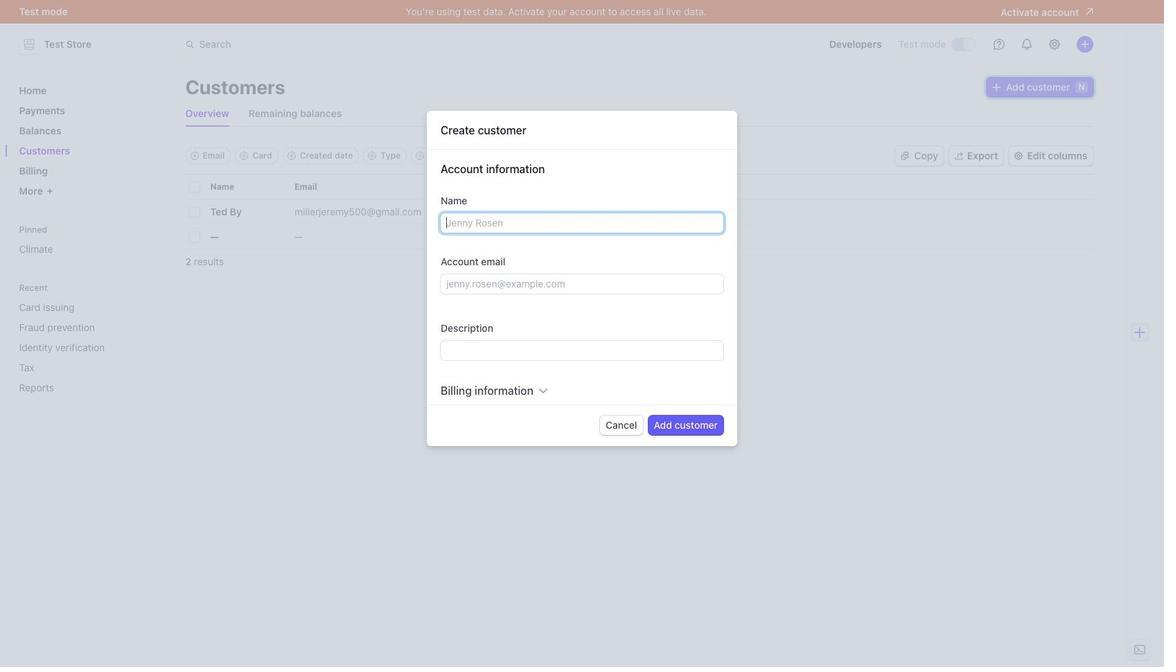 Task type: describe. For each thing, give the bounding box(es) containing it.
Select item checkbox
[[190, 207, 199, 217]]

add created date image
[[287, 152, 296, 160]]



Task type: vqa. For each thing, say whether or not it's contained in the screenshot.
Notifications image
no



Task type: locate. For each thing, give the bounding box(es) containing it.
tab list
[[185, 101, 1093, 127]]

toolbar
[[185, 148, 482, 164]]

svg image
[[992, 83, 1001, 92]]

add type image
[[368, 152, 377, 160]]

recent element
[[14, 283, 149, 399], [14, 296, 149, 399]]

add email image
[[190, 152, 199, 160]]

1 recent element from the top
[[14, 283, 149, 399]]

add more filters image
[[416, 152, 424, 160]]

svg image
[[901, 152, 909, 160]]

None search field
[[177, 32, 568, 57]]

Select All checkbox
[[190, 182, 199, 192]]

2 recent element from the top
[[14, 296, 149, 399]]

core navigation links element
[[14, 79, 149, 202]]

add card image
[[240, 152, 248, 160]]

pinned element
[[14, 225, 149, 261]]

Select item checkbox
[[190, 232, 199, 242]]



